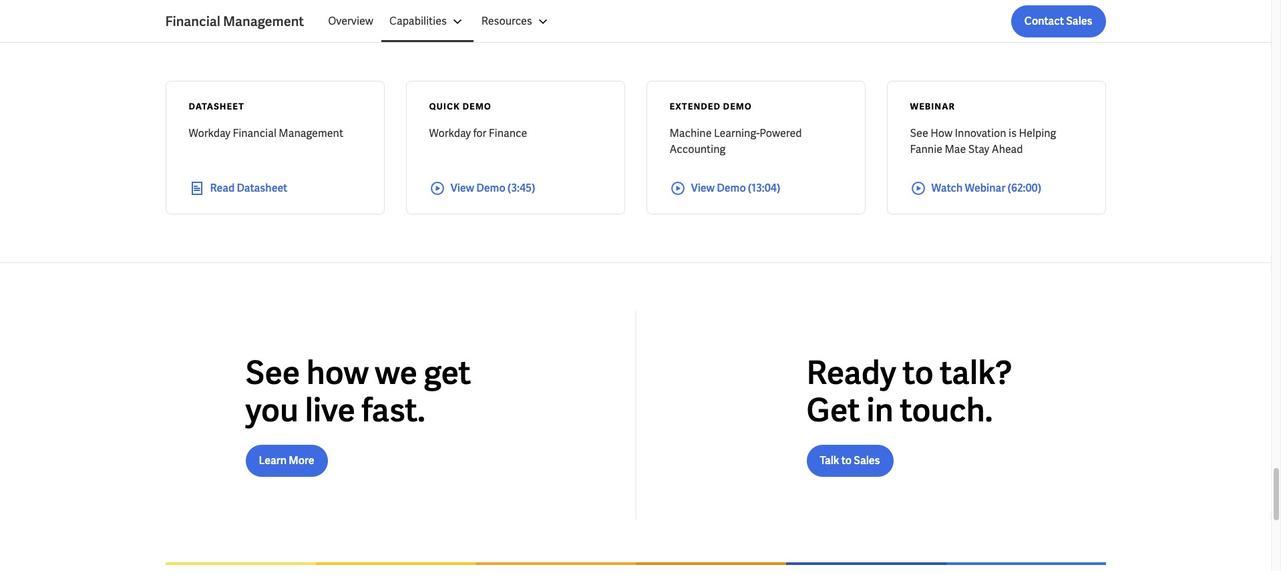 Task type: vqa. For each thing, say whether or not it's contained in the screenshot.


Task type: locate. For each thing, give the bounding box(es) containing it.
management
[[223, 13, 304, 30], [279, 127, 344, 141]]

financial
[[165, 13, 221, 30], [233, 127, 277, 141]]

see left how
[[246, 353, 300, 394]]

workday for workday for finance
[[429, 127, 471, 141]]

for
[[473, 127, 487, 141]]

demo inside view demo (13:04) button
[[717, 181, 746, 195]]

capabilities button
[[382, 5, 474, 37]]

0 vertical spatial to
[[903, 353, 934, 394]]

read
[[210, 181, 235, 195]]

demo
[[463, 101, 492, 113], [724, 101, 752, 113], [477, 181, 506, 195], [717, 181, 746, 195]]

talk?
[[940, 353, 1013, 394]]

view inside button
[[691, 181, 715, 195]]

extended demo
[[670, 101, 752, 113]]

2 horizontal spatial see
[[911, 127, 929, 141]]

1 horizontal spatial sales
[[1067, 14, 1093, 28]]

webinar inside button
[[965, 181, 1006, 195]]

quick
[[429, 101, 460, 113]]

management up the "read datasheet" button
[[279, 127, 344, 141]]

see how we get you live fast.
[[246, 353, 471, 431]]

contact sales link
[[1012, 5, 1106, 37]]

powered
[[760, 127, 802, 141]]

1 horizontal spatial see
[[246, 353, 300, 394]]

list
[[320, 5, 1106, 37]]

1 vertical spatial sales
[[854, 454, 881, 468]]

webinar right the watch
[[965, 181, 1006, 195]]

demo up learning-
[[724, 101, 752, 113]]

resources
[[482, 14, 532, 28], [214, 15, 265, 29]]

1 view from the left
[[451, 181, 475, 195]]

to
[[903, 353, 934, 394], [842, 454, 852, 468]]

menu
[[320, 5, 559, 37]]

workday for workday financial management
[[189, 127, 231, 141]]

to right talk on the right
[[842, 454, 852, 468]]

0 horizontal spatial to
[[842, 454, 852, 468]]

1 workday from the left
[[189, 127, 231, 141]]

view
[[451, 181, 475, 195], [691, 181, 715, 195]]

0 horizontal spatial see
[[179, 15, 197, 29]]

to for ready
[[903, 353, 934, 394]]

to right the in
[[903, 353, 934, 394]]

demo for view demo (13:04)
[[717, 181, 746, 195]]

1 horizontal spatial view
[[691, 181, 715, 195]]

see left all
[[179, 15, 197, 29]]

workday
[[189, 127, 231, 141], [429, 127, 471, 141]]

workday up read
[[189, 127, 231, 141]]

capabilities
[[390, 14, 447, 28]]

learn more
[[259, 454, 315, 468]]

0 horizontal spatial view
[[451, 181, 475, 195]]

2 view from the left
[[691, 181, 715, 195]]

view demo (13:04)
[[691, 181, 781, 195]]

read datasheet button
[[189, 181, 361, 197]]

1 horizontal spatial webinar
[[965, 181, 1006, 195]]

talk to sales link
[[807, 445, 894, 478]]

sales inside contact sales link
[[1067, 14, 1093, 28]]

to inside ready to talk? get in touch.
[[903, 353, 934, 394]]

we
[[375, 353, 418, 394]]

0 vertical spatial financial
[[165, 13, 221, 30]]

demo left (13:04)
[[717, 181, 746, 195]]

accounting
[[670, 143, 726, 157]]

datasheet up workday financial management
[[189, 101, 244, 113]]

learning-
[[714, 127, 760, 141]]

see inside see how innovation is helping fannie mae stay ahead
[[911, 127, 929, 141]]

machine
[[670, 127, 712, 141]]

demo for view demo (3:45)
[[477, 181, 506, 195]]

demo left (3:45)
[[477, 181, 506, 195]]

see how innovation is helping fannie mae stay ahead
[[911, 127, 1057, 157]]

see up fannie
[[911, 127, 929, 141]]

resources inside dropdown button
[[482, 14, 532, 28]]

see inside see how we get you live fast.
[[246, 353, 300, 394]]

demo for quick demo
[[463, 101, 492, 113]]

0 vertical spatial webinar
[[911, 101, 956, 113]]

2 vertical spatial see
[[246, 353, 300, 394]]

0 horizontal spatial workday
[[189, 127, 231, 141]]

list containing overview
[[320, 5, 1106, 37]]

demo up workday for finance
[[463, 101, 492, 113]]

1 vertical spatial datasheet
[[237, 181, 288, 195]]

0 vertical spatial see
[[179, 15, 197, 29]]

1 horizontal spatial financial
[[233, 127, 277, 141]]

all
[[199, 15, 212, 29]]

overview link
[[320, 5, 382, 37]]

1 horizontal spatial resources
[[482, 14, 532, 28]]

1 vertical spatial webinar
[[965, 181, 1006, 195]]

sales right contact
[[1067, 14, 1093, 28]]

extended
[[670, 101, 721, 113]]

2 workday from the left
[[429, 127, 471, 141]]

0 vertical spatial management
[[223, 13, 304, 30]]

demo inside view demo (3:45) button
[[477, 181, 506, 195]]

webinar up how
[[911, 101, 956, 113]]

live
[[305, 390, 355, 431]]

0 horizontal spatial sales
[[854, 454, 881, 468]]

view down accounting
[[691, 181, 715, 195]]

workday financial management
[[189, 127, 344, 141]]

1 horizontal spatial to
[[903, 353, 934, 394]]

view inside button
[[451, 181, 475, 195]]

(13:04)
[[748, 181, 781, 195]]

management right all
[[223, 13, 304, 30]]

1 vertical spatial management
[[279, 127, 344, 141]]

view demo (3:45) button
[[429, 181, 602, 197]]

see
[[179, 15, 197, 29], [911, 127, 929, 141], [246, 353, 300, 394]]

webinar
[[911, 101, 956, 113], [965, 181, 1006, 195]]

0 horizontal spatial financial
[[165, 13, 221, 30]]

sales
[[1067, 14, 1093, 28], [854, 454, 881, 468]]

get
[[807, 390, 861, 431]]

datasheet
[[189, 101, 244, 113], [237, 181, 288, 195]]

0 vertical spatial sales
[[1067, 14, 1093, 28]]

view down workday for finance
[[451, 181, 475, 195]]

get
[[424, 353, 471, 394]]

workday down quick
[[429, 127, 471, 141]]

1 horizontal spatial workday
[[429, 127, 471, 141]]

1 vertical spatial see
[[911, 127, 929, 141]]

sales right talk on the right
[[854, 454, 881, 468]]

datasheet right read
[[237, 181, 288, 195]]

1 vertical spatial to
[[842, 454, 852, 468]]



Task type: describe. For each thing, give the bounding box(es) containing it.
in
[[867, 390, 894, 431]]

financial management
[[165, 13, 304, 30]]

see for see all resources
[[179, 15, 197, 29]]

talk
[[820, 454, 840, 468]]

financial management link
[[165, 12, 320, 31]]

sales inside talk to sales link
[[854, 454, 881, 468]]

ready
[[807, 353, 897, 394]]

see for see how we get you live fast.
[[246, 353, 300, 394]]

datasheet inside button
[[237, 181, 288, 195]]

talk to sales
[[820, 454, 881, 468]]

touch.
[[900, 390, 994, 431]]

0 horizontal spatial webinar
[[911, 101, 956, 113]]

demo for extended demo
[[724, 101, 752, 113]]

management inside financial management link
[[223, 13, 304, 30]]

finance
[[489, 127, 528, 141]]

fannie
[[911, 143, 943, 157]]

ahead
[[992, 143, 1024, 157]]

you
[[246, 390, 299, 431]]

see all resources
[[179, 15, 265, 29]]

see all resources link
[[165, 6, 279, 38]]

learn
[[259, 454, 287, 468]]

(3:45)
[[508, 181, 536, 195]]

more
[[289, 454, 315, 468]]

learn more link
[[246, 445, 328, 478]]

workday for finance
[[429, 127, 528, 141]]

to for talk
[[842, 454, 852, 468]]

resources button
[[474, 5, 559, 37]]

view demo (13:04) button
[[670, 181, 842, 197]]

ready to talk? get in touch.
[[807, 353, 1013, 431]]

contact sales
[[1025, 14, 1093, 28]]

view demo (3:45)
[[451, 181, 536, 195]]

contact
[[1025, 14, 1065, 28]]

view for view demo (3:45)
[[451, 181, 475, 195]]

0 horizontal spatial resources
[[214, 15, 265, 29]]

how
[[931, 127, 953, 141]]

stay
[[969, 143, 990, 157]]

fast.
[[362, 390, 426, 431]]

view for view demo (13:04)
[[691, 181, 715, 195]]

(62:00)
[[1008, 181, 1042, 195]]

mae
[[945, 143, 967, 157]]

how
[[307, 353, 369, 394]]

1 vertical spatial financial
[[233, 127, 277, 141]]

see for see how innovation is helping fannie mae stay ahead
[[911, 127, 929, 141]]

watch webinar (62:00) button
[[911, 181, 1083, 197]]

watch webinar (62:00)
[[932, 181, 1042, 195]]

read datasheet
[[210, 181, 288, 195]]

overview
[[328, 14, 374, 28]]

innovation
[[955, 127, 1007, 141]]

machine learning-powered accounting
[[670, 127, 802, 157]]

quick demo
[[429, 101, 492, 113]]

is
[[1009, 127, 1017, 141]]

helping
[[1020, 127, 1057, 141]]

watch
[[932, 181, 963, 195]]

menu containing overview
[[320, 5, 559, 37]]

0 vertical spatial datasheet
[[189, 101, 244, 113]]



